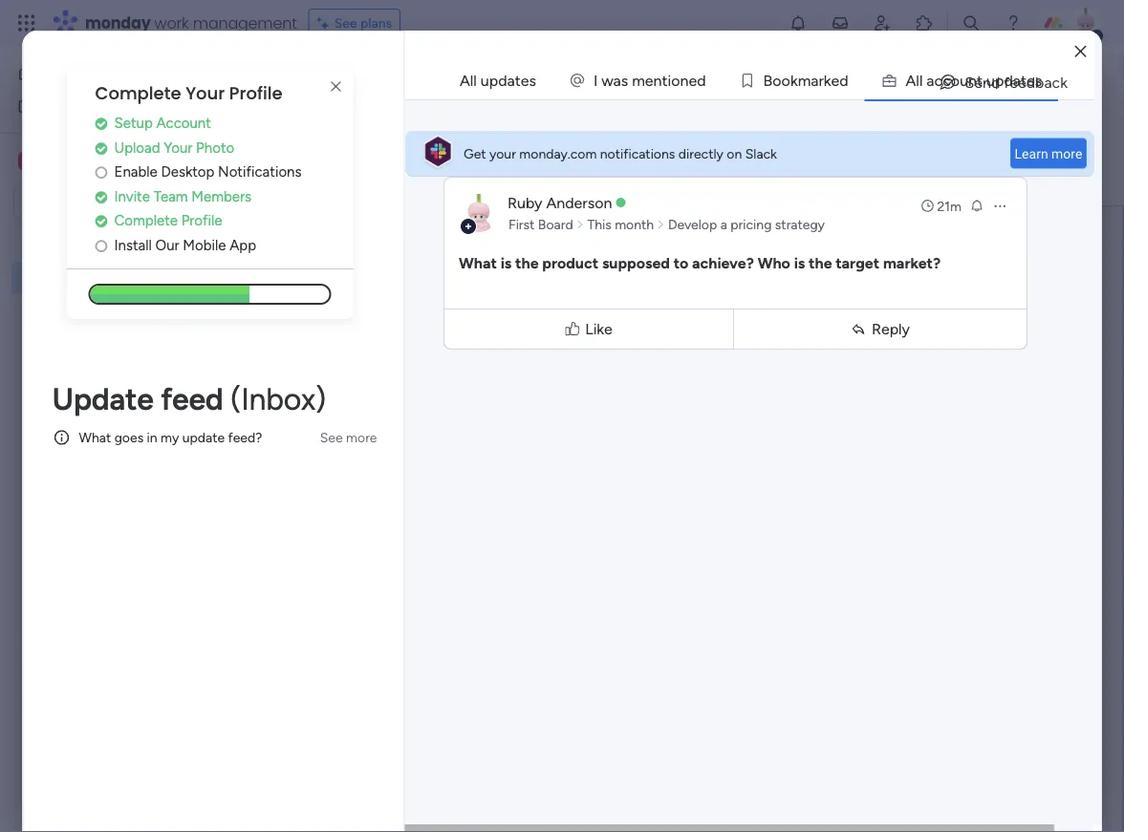 Task type: locate. For each thing, give the bounding box(es) containing it.
what goes in my update feed?
[[79, 430, 262, 446]]

0 vertical spatial more
[[1051, 146, 1082, 161]]

1 vertical spatial first
[[45, 238, 71, 254]]

complete for complete your profile
[[95, 81, 181, 106]]

0 horizontal spatial d
[[697, 71, 706, 89]]

13. How would you rate your overall well-being? field
[[427, 473, 939, 511]]

close image
[[1075, 45, 1086, 59]]

add to favorites image
[[661, 70, 680, 89]]

what is the product supposed to achieve? who is the target market?
[[458, 254, 940, 272]]

0 horizontal spatial is
[[500, 254, 511, 272]]

setup account link
[[95, 113, 353, 134]]

complete for complete profile
[[114, 212, 178, 229]]

3 n from the left
[[968, 71, 976, 89]]

for up question
[[500, 298, 520, 317]]

0 horizontal spatial /
[[1016, 114, 1021, 130]]

e left 1
[[1026, 71, 1035, 89]]

e right the add to favorites icon
[[688, 71, 697, 89]]

get
[[463, 145, 486, 162]]

2 m from the left
[[797, 71, 810, 89]]

1 vertical spatial complete
[[114, 212, 178, 229]]

complete inside 'link'
[[114, 212, 178, 229]]

Search in workspace field
[[40, 191, 160, 213]]

i
[[593, 71, 597, 89]]

1 horizontal spatial k
[[823, 71, 831, 89]]

c left send
[[942, 71, 951, 89]]

in left this
[[612, 298, 624, 317]]

form left link
[[992, 165, 1021, 181]]

1
[[1043, 72, 1049, 88]]

0 vertical spatial board
[[538, 217, 573, 233]]

2 d from the left
[[839, 71, 848, 89]]

check circle image for complete
[[95, 214, 107, 228]]

form
[[992, 165, 1021, 181], [325, 165, 353, 182], [551, 318, 583, 336]]

m for a
[[797, 71, 810, 89]]

0 horizontal spatial first board
[[45, 238, 110, 254]]

in inside the employee wellbeing survey thank you for participating in this employee wellbeing survey! know that you can fill out for the form using your name or simply write 'anonymous' for the first question if you prefer.
[[612, 298, 624, 317]]

0 vertical spatial profile
[[229, 81, 282, 106]]

1 horizontal spatial employee
[[291, 64, 404, 96]]

0 horizontal spatial you
[[472, 298, 497, 317]]

form inside button
[[325, 165, 353, 182]]

1 vertical spatial more
[[346, 430, 377, 446]]

1 horizontal spatial what
[[458, 254, 496, 272]]

help image
[[1004, 13, 1023, 33]]

3 d from the left
[[1004, 71, 1013, 89]]

1 horizontal spatial s
[[1035, 71, 1042, 89]]

check circle image down search in workspace field
[[95, 214, 107, 228]]

what for what is the product supposed to achieve? who is the target market?
[[458, 254, 496, 272]]

tab list
[[443, 61, 1094, 99]]

0 horizontal spatial in
[[147, 430, 157, 446]]

you right the if
[[534, 337, 559, 355]]

board
[[538, 217, 573, 233], [74, 238, 110, 254]]

1 is from the left
[[500, 254, 511, 272]]

2 slider arrow image from the left
[[656, 215, 665, 234]]

0 vertical spatial being
[[468, 64, 533, 96]]

1 horizontal spatial n
[[680, 71, 688, 89]]

0 vertical spatial employee well-being survey
[[291, 64, 615, 96]]

management
[[193, 12, 297, 33]]

in left my
[[147, 430, 157, 446]]

for
[[500, 298, 520, 317], [502, 318, 521, 336], [895, 318, 914, 336]]

1 m from the left
[[632, 71, 645, 89]]

workspace
[[81, 152, 157, 170]]

1 vertical spatial what
[[79, 430, 111, 446]]

1 horizontal spatial your
[[627, 318, 657, 336]]

see inside button
[[320, 430, 343, 446]]

n left i
[[653, 71, 661, 89]]

first board link
[[505, 215, 576, 234]]

1 horizontal spatial more
[[1051, 146, 1082, 161]]

market?
[[883, 254, 940, 272]]

1 vertical spatial in
[[147, 430, 157, 446]]

1 vertical spatial profile
[[181, 212, 222, 229]]

your for photo
[[164, 139, 193, 156]]

1 horizontal spatial t
[[976, 71, 982, 89]]

employee well-being survey up add view image at the left top
[[291, 64, 615, 96]]

feed?
[[228, 430, 262, 446]]

0 horizontal spatial work
[[64, 98, 93, 114]]

1 vertical spatial your
[[164, 139, 193, 156]]

what left goes
[[79, 430, 111, 446]]

get your monday.com notifications directly on slack
[[463, 145, 777, 162]]

board down the ruby anderson
[[538, 217, 573, 233]]

workspace image
[[18, 151, 37, 172]]

all updates
[[459, 71, 536, 89]]

0 horizontal spatial m
[[632, 71, 645, 89]]

first down the ruby
[[508, 217, 534, 233]]

1 l from the left
[[916, 71, 919, 89]]

check circle image inside invite team members link
[[95, 190, 107, 204]]

4 e from the left
[[1026, 71, 1035, 89]]

check circle image for invite
[[95, 190, 107, 204]]

0 vertical spatial /
[[1035, 72, 1040, 88]]

0 vertical spatial check circle image
[[95, 116, 107, 131]]

see plans
[[334, 15, 392, 31]]

you up out
[[472, 298, 497, 317]]

tab list containing all updates
[[443, 61, 1094, 99]]

1 horizontal spatial /
[[1035, 72, 1040, 88]]

a right a
[[926, 71, 934, 89]]

1 horizontal spatial u
[[986, 71, 995, 89]]

0 horizontal spatial n
[[653, 71, 661, 89]]

directly
[[678, 145, 723, 162]]

see down the (inbox)
[[320, 430, 343, 446]]

account
[[156, 115, 211, 132]]

1 slider arrow image from the left
[[576, 215, 584, 234]]

o up "integrate"
[[772, 71, 781, 89]]

1 horizontal spatial slider arrow image
[[656, 215, 665, 234]]

1 vertical spatial group
[[427, 584, 939, 704]]

1 d from the left
[[697, 71, 706, 89]]

0 horizontal spatial invite
[[114, 188, 150, 205]]

your inside the employee wellbeing survey thank you for participating in this employee wellbeing survey! know that you can fill out for the form using your name or simply write 'anonymous' for the first question if you prefer.
[[627, 318, 657, 336]]

e left i
[[645, 71, 653, 89]]

learn
[[1014, 146, 1048, 161]]

your right the get
[[489, 145, 516, 162]]

option
[[0, 228, 244, 232]]

photo
[[196, 139, 234, 156]]

list box containing first board
[[0, 226, 244, 553]]

complete
[[95, 81, 181, 106], [114, 212, 178, 229]]

2 horizontal spatial form
[[992, 165, 1021, 181]]

app
[[230, 236, 256, 254]]

list box
[[0, 226, 244, 553]]

achieve?
[[692, 254, 754, 272]]

1 vertical spatial invite
[[114, 188, 150, 205]]

work right monday
[[154, 12, 189, 33]]

0 vertical spatial work
[[154, 12, 189, 33]]

check circle image inside complete profile 'link'
[[95, 214, 107, 228]]

powered
[[384, 164, 444, 182]]

/ inside invite / 1 button
[[1035, 72, 1040, 88]]

0 horizontal spatial being
[[137, 270, 170, 286]]

3 e from the left
[[831, 71, 839, 89]]

employee well-being survey
[[291, 64, 615, 96], [45, 270, 213, 286]]

i w a s m e n t i o n e d
[[593, 71, 706, 89]]

automate
[[952, 114, 1012, 130]]

notifications image
[[789, 13, 808, 33]]

1 horizontal spatial first
[[508, 217, 534, 233]]

or
[[702, 318, 716, 336]]

employee well-being survey down install
[[45, 270, 213, 286]]

check circle image
[[95, 116, 107, 131], [95, 214, 107, 228]]

well- down install
[[107, 270, 137, 286]]

s left 1
[[1035, 71, 1042, 89]]

your down account
[[164, 139, 193, 156]]

0 horizontal spatial u
[[959, 71, 968, 89]]

0 vertical spatial your
[[489, 145, 516, 162]]

complete up setup
[[95, 81, 181, 106]]

/ left 1
[[1035, 72, 1040, 88]]

setup account
[[114, 115, 211, 132]]

2 k from the left
[[823, 71, 831, 89]]

2 c from the left
[[942, 71, 951, 89]]

1 check circle image from the top
[[95, 116, 107, 131]]

Employee well-being survey field
[[286, 64, 620, 96]]

profile up mobile
[[181, 212, 222, 229]]

1 horizontal spatial m
[[797, 71, 810, 89]]

1 vertical spatial check circle image
[[95, 190, 107, 204]]

employee inside the employee wellbeing survey thank you for participating in this employee wellbeing survey! know that you can fill out for the form using your name or simply write 'anonymous' for the first question if you prefer.
[[428, 254, 579, 296]]

0 horizontal spatial board
[[74, 238, 110, 254]]

the down 'first board' link
[[515, 254, 538, 272]]

m left i
[[632, 71, 645, 89]]

invite
[[998, 72, 1031, 88], [114, 188, 150, 205]]

apps image
[[915, 13, 934, 33]]

learn more
[[1014, 146, 1082, 161]]

a right the i
[[613, 71, 621, 89]]

board left install
[[74, 238, 110, 254]]

who
[[757, 254, 790, 272]]

1 horizontal spatial well-
[[409, 64, 468, 96]]

add view image
[[436, 115, 444, 129]]

1 horizontal spatial in
[[612, 298, 624, 317]]

d for i w a s m e n t i o n e d
[[697, 71, 706, 89]]

form inside button
[[992, 165, 1021, 181]]

slider arrow image left this
[[576, 215, 584, 234]]

profile up the setup account link
[[229, 81, 282, 106]]

first board down search in workspace field
[[45, 238, 110, 254]]

2 check circle image from the top
[[95, 190, 107, 204]]

n left p
[[968, 71, 976, 89]]

employee up out
[[428, 254, 579, 296]]

0 vertical spatial invite
[[998, 72, 1031, 88]]

m for e
[[632, 71, 645, 89]]

employee
[[291, 64, 404, 96], [428, 254, 579, 296], [45, 270, 104, 286]]

check circle image
[[95, 141, 107, 155], [95, 190, 107, 204]]

2 n from the left
[[680, 71, 688, 89]]

s left show board description image at the top of the page
[[621, 71, 628, 89]]

0 vertical spatial first board
[[508, 217, 573, 233]]

form for copy
[[992, 165, 1021, 181]]

0 horizontal spatial slider arrow image
[[576, 215, 584, 234]]

0 horizontal spatial employee
[[45, 270, 104, 286]]

upload your photo
[[114, 139, 234, 156]]

0 vertical spatial group
[[427, 473, 939, 511]]

survey left show board description image at the top of the page
[[539, 64, 615, 96]]

update feed (inbox)
[[52, 381, 326, 418]]

your up the setup account link
[[186, 81, 225, 106]]

1 vertical spatial see
[[320, 430, 343, 446]]

this
[[628, 298, 653, 317]]

first left circle o image
[[45, 238, 71, 254]]

2 horizontal spatial you
[[920, 298, 945, 317]]

see for see more
[[320, 430, 343, 446]]

1 vertical spatial survey
[[173, 270, 213, 286]]

group
[[427, 473, 939, 511], [427, 584, 939, 704]]

k
[[790, 71, 797, 89], [823, 71, 831, 89]]

invite members image
[[873, 13, 892, 33]]

1 horizontal spatial work
[[154, 12, 189, 33]]

0 vertical spatial what
[[458, 254, 496, 272]]

l
[[916, 71, 919, 89], [919, 71, 922, 89]]

1 vertical spatial board
[[74, 238, 110, 254]]

complete up install
[[114, 212, 178, 229]]

work inside button
[[64, 98, 93, 114]]

1 horizontal spatial is
[[794, 254, 805, 272]]

1 horizontal spatial employee well-being survey
[[291, 64, 615, 96]]

1 horizontal spatial first board
[[508, 217, 573, 233]]

1 horizontal spatial invite
[[998, 72, 1031, 88]]

1 vertical spatial work
[[64, 98, 93, 114]]

the right reply
[[918, 318, 941, 336]]

o left send
[[951, 71, 959, 89]]

0 horizontal spatial s
[[621, 71, 628, 89]]

wellbeing
[[727, 298, 791, 317]]

enable
[[114, 163, 157, 180]]

powered by
[[384, 164, 464, 182]]

0 vertical spatial well-
[[409, 64, 468, 96]]

survey down install our mobile app
[[173, 270, 213, 286]]

0 horizontal spatial k
[[790, 71, 797, 89]]

1 horizontal spatial profile
[[229, 81, 282, 106]]

the
[[515, 254, 538, 272], [808, 254, 832, 272], [525, 318, 547, 336], [918, 318, 941, 336]]

1 n from the left
[[653, 71, 661, 89]]

1 vertical spatial employee well-being survey
[[45, 270, 213, 286]]

slider arrow image right the month
[[656, 215, 665, 234]]

invite inside button
[[998, 72, 1031, 88]]

c right a
[[934, 71, 942, 89]]

employee down circle o image
[[45, 270, 104, 286]]

plans
[[360, 15, 392, 31]]

r
[[818, 71, 823, 89]]

your down this
[[627, 318, 657, 336]]

see inside "button"
[[334, 15, 357, 31]]

o right show board description image at the top of the page
[[671, 71, 680, 89]]

0 vertical spatial check circle image
[[95, 141, 107, 155]]

0 horizontal spatial employee well-being survey
[[45, 270, 213, 286]]

see left the plans
[[334, 15, 357, 31]]

a right p
[[1013, 71, 1020, 89]]

w
[[601, 71, 613, 89]]

pricing
[[730, 217, 771, 233]]

what up thank
[[458, 254, 496, 272]]

is right who
[[794, 254, 805, 272]]

monday work management
[[85, 12, 297, 33]]

see more button
[[312, 422, 385, 453]]

1 s from the left
[[621, 71, 628, 89]]

work right my
[[64, 98, 93, 114]]

e right r
[[831, 71, 839, 89]]

notifications
[[218, 163, 302, 180]]

well- inside list box
[[107, 270, 137, 286]]

14. Anything you want to add? text field
[[427, 584, 939, 704]]

collapse board header image
[[1075, 115, 1091, 130]]

our
[[155, 236, 179, 254]]

ruby
[[507, 194, 542, 212]]

copy form link button
[[921, 158, 1052, 189]]

complete profile
[[114, 212, 222, 229]]

0 horizontal spatial your
[[489, 145, 516, 162]]

o right the b
[[781, 71, 790, 89]]

see plans button
[[308, 9, 401, 37]]

check circle image inside the setup account link
[[95, 116, 107, 131]]

2 horizontal spatial t
[[1020, 71, 1026, 89]]

employee wellbeing survey thank you for participating in this employee wellbeing survey! know that you can fill out for the form using your name or simply write 'anonymous' for the first question if you prefer.
[[428, 254, 945, 355]]

edit form
[[297, 165, 353, 182]]

thank
[[428, 298, 468, 317]]

1 horizontal spatial you
[[534, 337, 559, 355]]

you right that
[[920, 298, 945, 317]]

o
[[671, 71, 680, 89], [772, 71, 781, 89], [781, 71, 790, 89], [951, 71, 959, 89]]

0 vertical spatial complete
[[95, 81, 181, 106]]

first board down the ruby
[[508, 217, 573, 233]]

notifications
[[600, 145, 675, 162]]

0 horizontal spatial more
[[346, 430, 377, 446]]

1 c from the left
[[934, 71, 942, 89]]

employee down see plans "button"
[[291, 64, 404, 96]]

2 horizontal spatial employee
[[428, 254, 579, 296]]

s
[[621, 71, 628, 89], [1035, 71, 1042, 89]]

complete your profile
[[95, 81, 282, 106]]

1 vertical spatial well-
[[107, 270, 137, 286]]

ruby anderson
[[507, 194, 612, 212]]

see
[[334, 15, 357, 31], [320, 430, 343, 446]]

d for a l l a c c o u n t u p d a t e s
[[1004, 71, 1013, 89]]

0 vertical spatial in
[[612, 298, 624, 317]]

check circle image left setup
[[95, 116, 107, 131]]

this
[[587, 217, 611, 233]]

check circle image inside upload your photo link
[[95, 141, 107, 155]]

slack
[[745, 145, 777, 162]]

1 horizontal spatial survey
[[539, 64, 615, 96]]

0 horizontal spatial form
[[325, 165, 353, 182]]

slider arrow image
[[576, 215, 584, 234], [656, 215, 665, 234]]

1 check circle image from the top
[[95, 141, 107, 155]]

the left target
[[808, 254, 832, 272]]

well- up add view image at the left top
[[409, 64, 468, 96]]

is down 'first board' link
[[500, 254, 511, 272]]

2 horizontal spatial n
[[968, 71, 976, 89]]

/ left 4
[[1016, 114, 1021, 130]]

(inbox)
[[230, 381, 326, 418]]

check circle image up circle o icon
[[95, 141, 107, 155]]

1 vertical spatial your
[[627, 318, 657, 336]]

see more
[[320, 430, 377, 446]]

0 horizontal spatial well-
[[107, 270, 137, 286]]

being
[[468, 64, 533, 96], [137, 270, 170, 286]]

1 horizontal spatial form
[[551, 318, 583, 336]]

0 vertical spatial first
[[508, 217, 534, 233]]

0 horizontal spatial what
[[79, 430, 111, 446]]

1 u from the left
[[959, 71, 968, 89]]

like
[[585, 320, 612, 338]]

0 vertical spatial your
[[186, 81, 225, 106]]

check circle image for upload
[[95, 141, 107, 155]]

form right the edit
[[325, 165, 353, 182]]

1 vertical spatial check circle image
[[95, 214, 107, 228]]

2 check circle image from the top
[[95, 214, 107, 228]]

2 horizontal spatial d
[[1004, 71, 1013, 89]]

0 vertical spatial see
[[334, 15, 357, 31]]

m left r
[[797, 71, 810, 89]]

what for what goes in my update feed?
[[79, 430, 111, 446]]

monday.com
[[519, 145, 596, 162]]

automate / 4
[[952, 114, 1032, 130]]

form
[[379, 114, 410, 130]]

form down participating
[[551, 318, 583, 336]]

1 horizontal spatial d
[[839, 71, 848, 89]]

1 vertical spatial /
[[1016, 114, 1021, 130]]

0 horizontal spatial t
[[661, 71, 667, 89]]

your
[[186, 81, 225, 106], [164, 139, 193, 156]]

options image
[[992, 198, 1007, 214]]

n right i
[[680, 71, 688, 89]]

check circle image down circle o icon
[[95, 190, 107, 204]]



Task type: vqa. For each thing, say whether or not it's contained in the screenshot.
33.3% associated with Diverse : 33.3%
no



Task type: describe. For each thing, give the bounding box(es) containing it.
invite team members link
[[95, 186, 353, 207]]

public board image
[[20, 269, 38, 287]]

2 l from the left
[[919, 71, 922, 89]]

out
[[475, 318, 498, 336]]

by
[[447, 164, 464, 182]]

wellbeing
[[587, 254, 741, 296]]

mobile
[[183, 236, 226, 254]]

check circle image for setup
[[95, 116, 107, 131]]

work for monday
[[154, 12, 189, 33]]

monday
[[85, 12, 151, 33]]

i
[[667, 71, 671, 89]]

a right the b
[[810, 71, 818, 89]]

select product image
[[17, 13, 36, 33]]

supposed
[[602, 254, 669, 272]]

that
[[889, 298, 916, 317]]

like button
[[448, 301, 729, 358]]

for down that
[[895, 318, 914, 336]]

edit
[[297, 165, 321, 182]]

inbox image
[[831, 13, 850, 33]]

if
[[521, 337, 530, 355]]

ruby anderson image
[[1071, 8, 1101, 38]]

1 t from the left
[[661, 71, 667, 89]]

more for learn more
[[1051, 146, 1082, 161]]

dapulse integrations image
[[731, 115, 745, 130]]

form form
[[253, 206, 1122, 833]]

show board description image
[[629, 71, 652, 90]]

invite for invite / 1
[[998, 72, 1031, 88]]

2 s from the left
[[1035, 71, 1042, 89]]

21m
[[937, 198, 961, 214]]

more for see more
[[346, 430, 377, 446]]

first
[[428, 337, 454, 355]]

target
[[835, 254, 879, 272]]

b
[[763, 71, 772, 89]]

3 t from the left
[[1020, 71, 1026, 89]]

install
[[114, 236, 152, 254]]

month
[[614, 217, 654, 233]]

all updates link
[[444, 62, 551, 98]]

see for see plans
[[334, 15, 357, 31]]

1 horizontal spatial being
[[468, 64, 533, 96]]

upload
[[114, 139, 160, 156]]

simply
[[720, 318, 763, 336]]

'anonymous'
[[805, 318, 891, 336]]

circle o image
[[95, 165, 107, 180]]

prefer.
[[562, 337, 606, 355]]

copy form link
[[957, 165, 1044, 181]]

develop a pricing strategy
[[668, 217, 824, 233]]

1 group from the top
[[427, 473, 939, 511]]

b o o k m a r k e d
[[763, 71, 848, 89]]

workforms logo image
[[472, 158, 580, 189]]

/ for 4
[[1016, 114, 1021, 130]]

4
[[1024, 114, 1032, 130]]

activity
[[872, 72, 919, 88]]

develop
[[668, 217, 717, 233]]

profile inside 'link'
[[181, 212, 222, 229]]

circle o image
[[95, 238, 107, 253]]

4 o from the left
[[951, 71, 959, 89]]

update
[[52, 381, 154, 418]]

0 vertical spatial survey
[[539, 64, 615, 96]]

updates
[[480, 71, 536, 89]]

workspace selection element
[[18, 150, 160, 173]]

2 is from the left
[[794, 254, 805, 272]]

home
[[44, 65, 80, 81]]

search everything image
[[962, 13, 981, 33]]

1 e from the left
[[645, 71, 653, 89]]

main
[[44, 152, 77, 170]]

to
[[673, 254, 688, 272]]

a left pricing
[[720, 217, 727, 233]]

this month
[[587, 217, 654, 233]]

1 o from the left
[[671, 71, 680, 89]]

learn more button
[[1010, 138, 1086, 169]]

2 o from the left
[[772, 71, 781, 89]]

feed
[[161, 381, 223, 418]]

1 vertical spatial first board
[[45, 238, 110, 254]]

setup
[[114, 115, 153, 132]]

2 u from the left
[[986, 71, 995, 89]]

invite / 1 button
[[963, 65, 1057, 96]]

work for my
[[64, 98, 93, 114]]

on
[[726, 145, 742, 162]]

fill
[[456, 318, 471, 336]]

2 group from the top
[[427, 584, 939, 704]]

invite for invite team members
[[114, 188, 150, 205]]

for up the if
[[502, 318, 521, 336]]

my
[[42, 98, 60, 114]]

a
[[905, 71, 916, 89]]

desktop
[[161, 163, 214, 180]]

m
[[22, 153, 33, 169]]

/ for 1
[[1035, 72, 1040, 88]]

form inside the employee wellbeing survey thank you for participating in this employee wellbeing survey! know that you can fill out for the form using your name or simply write 'anonymous' for the first question if you prefer.
[[551, 318, 583, 336]]

using
[[587, 318, 624, 336]]

your for profile
[[186, 81, 225, 106]]

send feedback button
[[930, 67, 1075, 98]]

my work button
[[11, 90, 206, 121]]

strategy
[[775, 217, 824, 233]]

invite team members
[[114, 188, 251, 205]]

2 e from the left
[[688, 71, 697, 89]]

team
[[154, 188, 188, 205]]

integrate
[[753, 114, 808, 130]]

send feedback
[[965, 73, 1067, 91]]

reply
[[871, 320, 910, 338]]

3 o from the left
[[781, 71, 790, 89]]

activity button
[[864, 65, 955, 96]]

invite / 1
[[998, 72, 1049, 88]]

upload your photo link
[[95, 137, 353, 158]]

ruby anderson link
[[507, 194, 612, 212]]

form for edit
[[325, 165, 353, 182]]

autopilot image
[[928, 109, 944, 134]]

complete profile link
[[95, 210, 353, 232]]

reminder image
[[969, 198, 984, 213]]

members
[[191, 188, 251, 205]]

install our mobile app link
[[95, 234, 353, 256]]

1 horizontal spatial board
[[538, 217, 573, 233]]

home button
[[11, 57, 206, 88]]

2 t from the left
[[976, 71, 982, 89]]

0 horizontal spatial first
[[45, 238, 71, 254]]

a l l a c c o u n t u p d a t e s
[[905, 71, 1042, 89]]

enable desktop notifications
[[114, 163, 302, 180]]

1 k from the left
[[790, 71, 797, 89]]

the up the if
[[525, 318, 547, 336]]

1 vertical spatial being
[[137, 270, 170, 286]]

form button
[[365, 107, 425, 138]]

develop a pricing strategy link
[[665, 215, 827, 234]]

this month link
[[584, 215, 656, 234]]

reply button
[[738, 314, 1022, 345]]

employee
[[657, 298, 723, 317]]

dapulse x slim image
[[325, 76, 348, 98]]

know
[[847, 298, 885, 317]]



